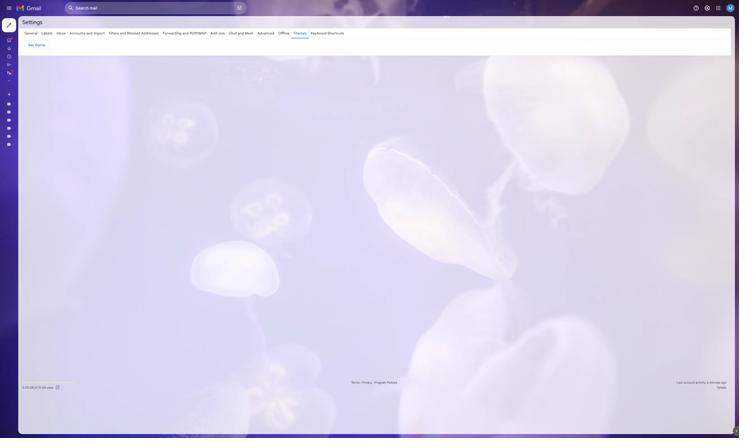 Task type: vqa. For each thing, say whether or not it's contained in the screenshot.
'13:47'
no



Task type: locate. For each thing, give the bounding box(es) containing it.
inbox link up starred link
[[18, 42, 29, 47]]

inbox for bottom inbox 'link'
[[18, 42, 29, 47]]

0 horizontal spatial inbox link
[[18, 42, 29, 47]]

set theme button
[[27, 45, 55, 55]]

memes link
[[18, 140, 31, 145]]

pop/imap
[[211, 35, 229, 39]]

0.05 gb of 15 gb used
[[25, 429, 59, 434]]

and right chat
[[264, 35, 271, 39]]

gb
[[33, 429, 37, 434], [46, 429, 51, 434]]

gmail image
[[18, 3, 49, 15]]

1 horizontal spatial inbox link
[[63, 35, 73, 39]]

0 vertical spatial inbox link
[[63, 35, 73, 39]]

0 horizontal spatial inbox
[[18, 42, 29, 47]]

privacy link
[[402, 424, 414, 428]]

inbox for the right inbox 'link'
[[63, 35, 73, 39]]

sunshine
[[32, 158, 49, 163]]

dazzle
[[35, 113, 47, 118]]

0 horizontal spatial gb
[[33, 429, 37, 434]]

radiant sunshine
[[18, 158, 49, 163]]

inbox
[[63, 35, 73, 39], [18, 42, 29, 47]]

inbox link
[[63, 35, 73, 39], [18, 42, 29, 47]]

and right filters on the top of the page
[[133, 35, 140, 39]]

1 horizontal spatial ·
[[414, 424, 415, 428]]

starred
[[18, 51, 31, 56]]

meetings link
[[18, 131, 34, 136]]

themes link
[[326, 35, 341, 39]]

policies
[[430, 424, 442, 428]]

Search mail text field
[[84, 6, 247, 12]]

leaf
[[18, 122, 26, 127]]

and left import
[[96, 35, 103, 39]]

import
[[104, 35, 116, 39]]

and for meet
[[264, 35, 271, 39]]

forwarding
[[181, 35, 202, 39]]

gb left of
[[33, 429, 37, 434]]

add-
[[234, 35, 243, 39]]

1 and from the left
[[96, 35, 103, 39]]

add-ons
[[234, 35, 250, 39]]

radiant sunshine link
[[18, 158, 49, 163]]

None search field
[[72, 2, 274, 16]]

keyboard
[[345, 35, 363, 39]]

forwarding and pop/imap
[[181, 35, 229, 39]]

gb right 15
[[46, 429, 51, 434]]

inbox right labels
[[63, 35, 73, 39]]

program
[[416, 424, 429, 428]]

navigation containing starred
[[0, 18, 67, 439]]

1 horizontal spatial inbox
[[63, 35, 73, 39]]

4 and from the left
[[264, 35, 271, 39]]

offline link
[[309, 35, 322, 39]]

forwarding and pop/imap link
[[181, 35, 229, 39]]

advanced
[[286, 35, 305, 39]]

keyboard shortcuts
[[345, 35, 382, 39]]

· right terms
[[401, 424, 402, 428]]

3 and from the left
[[203, 35, 210, 39]]

mirage glisten
[[18, 149, 44, 154]]

and for import
[[96, 35, 103, 39]]

0.05
[[25, 429, 32, 434]]

filters and blocked addresses link
[[121, 35, 176, 39]]

and left pop/imap
[[203, 35, 210, 39]]

chat and meet link
[[254, 35, 282, 39]]

advanced search options image
[[261, 3, 272, 14]]

0 horizontal spatial ·
[[401, 424, 402, 428]]

general
[[27, 35, 42, 39]]

1 horizontal spatial gb
[[46, 429, 51, 434]]

· right privacy
[[414, 424, 415, 428]]

theme
[[39, 48, 50, 52]]

footer containing terms
[[20, 423, 739, 434]]

·
[[401, 424, 402, 428], [414, 424, 415, 428]]

leaf link
[[18, 122, 26, 127]]

inbox up starred link
[[18, 42, 29, 47]]

labels link
[[46, 35, 58, 39]]

navigation
[[0, 18, 67, 439]]

terms · privacy · program policies
[[391, 424, 442, 428]]

meet
[[272, 35, 282, 39]]

0 vertical spatial inbox
[[63, 35, 73, 39]]

mirage glisten link
[[18, 149, 44, 154]]

2 and from the left
[[133, 35, 140, 39]]

and for blocked
[[133, 35, 140, 39]]

inbox link right labels link
[[63, 35, 73, 39]]

footer
[[20, 423, 739, 434]]

addresses
[[157, 35, 176, 39]]

1 · from the left
[[401, 424, 402, 428]]

2 gb from the left
[[46, 429, 51, 434]]

and
[[96, 35, 103, 39], [133, 35, 140, 39], [203, 35, 210, 39], [264, 35, 271, 39]]

1 vertical spatial inbox
[[18, 42, 29, 47]]

snoozed link
[[18, 60, 34, 65]]



Task type: describe. For each thing, give the bounding box(es) containing it.
radiant
[[18, 158, 31, 163]]

chat
[[254, 35, 263, 39]]

laughter dazzle link
[[18, 113, 47, 118]]

add-ons link
[[234, 35, 250, 39]]

1 gb from the left
[[33, 429, 37, 434]]

themes
[[326, 35, 341, 39]]

15
[[42, 429, 45, 434]]

follow link to manage storage image
[[61, 429, 67, 434]]

meetings
[[18, 131, 34, 136]]

mirage
[[18, 149, 30, 154]]

program policies link
[[416, 424, 442, 428]]

filters
[[121, 35, 132, 39]]

settings
[[25, 21, 47, 29]]

advanced link
[[286, 35, 305, 39]]

shortcuts
[[364, 35, 382, 39]]

accounts
[[77, 35, 95, 39]]

terms
[[391, 424, 400, 428]]

snoozed
[[18, 60, 34, 65]]

set
[[31, 48, 38, 52]]

blocked
[[141, 35, 156, 39]]

accounts and import
[[77, 35, 116, 39]]

keyboard shortcuts link
[[345, 35, 382, 39]]

ons
[[243, 35, 250, 39]]

glisten
[[31, 149, 44, 154]]

set theme
[[31, 48, 50, 52]]

terms link
[[391, 424, 400, 428]]

starred link
[[18, 51, 31, 56]]

general link
[[27, 35, 42, 39]]

filters and blocked addresses
[[121, 35, 176, 39]]

scheduled
[[18, 78, 38, 83]]

sent
[[18, 69, 26, 74]]

main menu image
[[7, 6, 13, 12]]

2 · from the left
[[414, 424, 415, 428]]

1 vertical spatial inbox link
[[18, 42, 29, 47]]

sent link
[[18, 69, 26, 74]]

privacy
[[402, 424, 414, 428]]

laughter dazzle
[[18, 113, 47, 118]]

offline
[[309, 35, 322, 39]]

chat and meet
[[254, 35, 282, 39]]

labels
[[46, 35, 58, 39]]

of
[[38, 429, 41, 434]]

scheduled link
[[18, 78, 38, 83]]

accounts and import link
[[77, 35, 116, 39]]

laughter
[[18, 113, 34, 118]]

memes
[[18, 140, 31, 145]]

and for pop/imap
[[203, 35, 210, 39]]

used
[[52, 429, 59, 434]]

search mail image
[[74, 4, 84, 14]]



